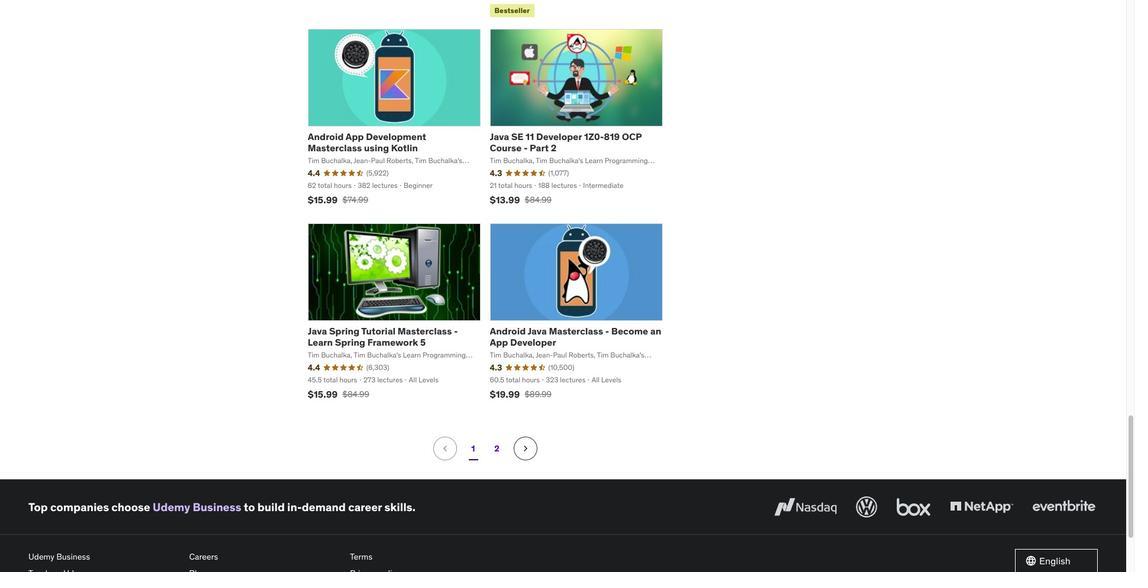Task type: vqa. For each thing, say whether or not it's contained in the screenshot.
top THE GET
no



Task type: describe. For each thing, give the bounding box(es) containing it.
tim down "course"
[[490, 156, 502, 165]]

in-
[[287, 500, 302, 514]]

819
[[604, 130, 620, 142]]

academy for developer
[[554, 361, 584, 369]]

lectures for 2
[[552, 181, 577, 190]]

- inside java se 11 developer 1z0-819 ocp course - part 2 tim buchalka, tim buchalka's learn programming academy
[[524, 142, 528, 154]]

terms link
[[350, 550, 501, 566]]

45.5 total hours
[[308, 375, 357, 384]]

1 vertical spatial udemy business link
[[28, 550, 180, 566]]

21 total hours
[[490, 181, 532, 190]]

$74.99
[[343, 195, 368, 205]]

total for developer
[[506, 375, 520, 384]]

buchalka, inside android app development masterclass using kotlin tim buchalka, jean-paul roberts, tim buchalka's learn programming academy, david reidy
[[321, 156, 352, 165]]

skills.
[[385, 500, 416, 514]]

programming inside java spring tutorial masterclass - learn spring framework 5 tim buchalka, tim buchalka's learn programming academy, goran lochert
[[423, 351, 466, 360]]

- inside android java masterclass - become an app developer tim buchalka, jean-paul roberts, tim buchalka's learn programming academy
[[605, 325, 609, 337]]

reidy
[[424, 166, 442, 175]]

0 horizontal spatial business
[[56, 552, 90, 563]]

english button
[[1015, 550, 1098, 572]]

total for buchalka,
[[318, 181, 332, 190]]

2 link
[[485, 437, 509, 461]]

an
[[650, 325, 661, 337]]

java for java spring tutorial masterclass - learn spring framework 5
[[308, 325, 327, 337]]

188 lectures
[[538, 181, 577, 190]]

buchalka, inside java spring tutorial masterclass - learn spring framework 5 tim buchalka, tim buchalka's learn programming academy, goran lochert
[[321, 351, 352, 360]]

62 total hours
[[308, 181, 352, 190]]

21
[[490, 181, 497, 190]]

terms
[[350, 552, 373, 563]]

masterclass for framework
[[398, 325, 452, 337]]

top companies choose udemy business to build in-demand career skills.
[[28, 500, 416, 514]]

developer inside java se 11 developer 1z0-819 ocp course - part 2 tim buchalka, tim buchalka's learn programming academy
[[536, 130, 582, 142]]

companies
[[50, 500, 109, 514]]

development
[[366, 130, 426, 142]]

$15.99 $84.99
[[308, 389, 369, 401]]

intermediate
[[583, 181, 624, 190]]

all levels for -
[[592, 375, 622, 384]]

app inside android app development masterclass using kotlin tim buchalka, jean-paul roberts, tim buchalka's learn programming academy, david reidy
[[346, 130, 364, 142]]

paul inside android java masterclass - become an app developer tim buchalka, jean-paul roberts, tim buchalka's learn programming academy
[[553, 351, 567, 360]]

$84.99 for $15.99
[[343, 389, 369, 400]]

top
[[28, 500, 48, 514]]

tutorial
[[361, 325, 396, 337]]

udemy business
[[28, 552, 90, 563]]

(1,077)
[[548, 168, 569, 177]]

buchalka, inside android java masterclass - become an app developer tim buchalka, jean-paul roberts, tim buchalka's learn programming academy
[[503, 351, 534, 360]]

choose
[[112, 500, 150, 514]]

part
[[530, 142, 549, 154]]

masterclass inside android java masterclass - become an app developer tim buchalka, jean-paul roberts, tim buchalka's learn programming academy
[[549, 325, 603, 337]]

learn inside android app development masterclass using kotlin tim buchalka, jean-paul roberts, tim buchalka's learn programming academy, david reidy
[[308, 166, 326, 175]]

0 vertical spatial udemy business link
[[153, 500, 241, 514]]

$15.99 $74.99
[[308, 194, 368, 206]]

kotlin
[[391, 142, 418, 154]]

become
[[611, 325, 648, 337]]

lochert
[[361, 361, 386, 369]]

android app development masterclass using kotlin tim buchalka, jean-paul roberts, tim buchalka's learn programming academy, david reidy
[[308, 130, 463, 175]]

netapp image
[[948, 495, 1016, 521]]

ocp
[[622, 130, 642, 142]]

0 horizontal spatial udemy
[[28, 552, 54, 563]]

total for framework
[[323, 375, 338, 384]]

david
[[405, 166, 423, 175]]

45.5
[[308, 375, 322, 384]]

273 lectures
[[363, 375, 403, 384]]

tim up 62
[[308, 156, 319, 165]]

levels for -
[[601, 375, 622, 384]]

android java masterclass - become an app developer tim buchalka, jean-paul roberts, tim buchalka's learn programming academy
[[490, 325, 661, 369]]

goran
[[340, 361, 360, 369]]

$89.99
[[525, 389, 552, 400]]

framework
[[367, 336, 418, 348]]

62
[[308, 181, 316, 190]]

se
[[511, 130, 524, 142]]

programming inside java se 11 developer 1z0-819 ocp course - part 2 tim buchalka, tim buchalka's learn programming academy
[[605, 156, 648, 165]]

tim up goran
[[354, 351, 365, 360]]

to
[[244, 500, 255, 514]]

programming inside android java masterclass - become an app developer tim buchalka, jean-paul roberts, tim buchalka's learn programming academy
[[510, 361, 553, 369]]

188
[[538, 181, 550, 190]]

323
[[546, 375, 558, 384]]

(5,922)
[[366, 168, 389, 177]]

course
[[490, 142, 522, 154]]

11
[[526, 130, 534, 142]]

- inside java spring tutorial masterclass - learn spring framework 5 tim buchalka, tim buchalka's learn programming academy, goran lochert
[[454, 325, 458, 337]]

hours for paul
[[334, 181, 352, 190]]

$15.99 for tim
[[308, 194, 338, 206]]

demand
[[302, 500, 346, 514]]

$84.99 for $13.99
[[525, 195, 552, 205]]

java se 11 developer 1z0-819 ocp course - part 2 tim buchalka, tim buchalka's learn programming academy
[[490, 130, 648, 175]]

java se 11 developer 1z0-819 ocp course - part 2 link
[[490, 130, 642, 154]]

1077 reviews element
[[548, 168, 569, 178]]



Task type: locate. For each thing, give the bounding box(es) containing it.
$13.99 $84.99
[[490, 194, 552, 206]]

jean-
[[354, 156, 371, 165], [536, 351, 553, 360]]

academy,
[[372, 166, 403, 175], [308, 361, 338, 369]]

1 levels from the left
[[419, 375, 439, 384]]

jean- inside android java masterclass - become an app developer tim buchalka, jean-paul roberts, tim buchalka's learn programming academy
[[536, 351, 553, 360]]

buchalka's down become
[[610, 351, 645, 360]]

0 vertical spatial app
[[346, 130, 364, 142]]

0 horizontal spatial academy
[[490, 166, 519, 175]]

4.3
[[490, 168, 502, 178], [490, 362, 502, 373]]

all
[[409, 375, 417, 384], [592, 375, 600, 384]]

-
[[524, 142, 528, 154], [454, 325, 458, 337], [605, 325, 609, 337]]

hours for buchalka,
[[522, 375, 540, 384]]

$15.99 for spring
[[308, 389, 338, 401]]

382
[[358, 181, 370, 190]]

1 horizontal spatial roberts,
[[569, 351, 596, 360]]

buchalka, up goran
[[321, 351, 352, 360]]

1 4.3 from the top
[[490, 168, 502, 178]]

buchalka, inside java se 11 developer 1z0-819 ocp course - part 2 tim buchalka, tim buchalka's learn programming academy
[[503, 156, 534, 165]]

2 inside java se 11 developer 1z0-819 ocp course - part 2 tim buchalka, tim buchalka's learn programming academy
[[551, 142, 557, 154]]

273
[[363, 375, 376, 384]]

$84.99 inside $15.99 $84.99
[[343, 389, 369, 400]]

buchalka, down "course"
[[503, 156, 534, 165]]

academy up 21 total hours
[[490, 166, 519, 175]]

programming down 5
[[423, 351, 466, 360]]

android inside android app development masterclass using kotlin tim buchalka, jean-paul roberts, tim buchalka's learn programming academy, david reidy
[[308, 130, 344, 142]]

1 vertical spatial app
[[490, 336, 508, 348]]

java for java se 11 developer 1z0-819 ocp course - part 2
[[490, 130, 509, 142]]

1 horizontal spatial udemy
[[153, 500, 190, 514]]

0 horizontal spatial 2
[[495, 443, 500, 454]]

jean- down android app development masterclass using kotlin link
[[354, 156, 371, 165]]

1 vertical spatial academy
[[554, 361, 584, 369]]

careers link
[[189, 550, 341, 566]]

roberts, down android java masterclass - become an app developer link
[[569, 351, 596, 360]]

4.4 up '45.5'
[[308, 362, 320, 373]]

2 all from the left
[[592, 375, 600, 384]]

paul up (5,922)
[[371, 156, 385, 165]]

levels right the 323 lectures
[[601, 375, 622, 384]]

udemy
[[153, 500, 190, 514], [28, 552, 54, 563]]

10500 reviews element
[[548, 363, 575, 373]]

0 vertical spatial 2
[[551, 142, 557, 154]]

1 horizontal spatial business
[[193, 500, 241, 514]]

0 horizontal spatial java
[[308, 325, 327, 337]]

0 vertical spatial developer
[[536, 130, 582, 142]]

android for buchalka,
[[308, 130, 344, 142]]

1 $15.99 from the top
[[308, 194, 338, 206]]

total right 60.5
[[506, 375, 520, 384]]

learn inside android java masterclass - become an app developer tim buchalka, jean-paul roberts, tim buchalka's learn programming academy
[[490, 361, 508, 369]]

4.4 for java spring tutorial masterclass - learn spring framework 5
[[308, 362, 320, 373]]

1 vertical spatial developer
[[510, 336, 556, 348]]

2 horizontal spatial java
[[528, 325, 547, 337]]

programming up "382"
[[328, 166, 371, 175]]

1 horizontal spatial all
[[592, 375, 600, 384]]

java inside java se 11 developer 1z0-819 ocp course - part 2 tim buchalka, tim buchalka's learn programming academy
[[490, 130, 509, 142]]

4.4 for android app development masterclass using kotlin
[[308, 168, 320, 178]]

4.4 up 62
[[308, 168, 320, 178]]

academy, for kotlin
[[372, 166, 403, 175]]

paul up (10,500)
[[553, 351, 567, 360]]

1 vertical spatial $84.99
[[343, 389, 369, 400]]

learn
[[585, 156, 603, 165], [308, 166, 326, 175], [308, 336, 333, 348], [403, 351, 421, 360], [490, 361, 508, 369]]

0 horizontal spatial levels
[[419, 375, 439, 384]]

jean- inside android app development masterclass using kotlin tim buchalka, jean-paul roberts, tim buchalka's learn programming academy, david reidy
[[354, 156, 371, 165]]

learn down 1z0-
[[585, 156, 603, 165]]

1 horizontal spatial all levels
[[592, 375, 622, 384]]

1 4.4 from the top
[[308, 168, 320, 178]]

eventbrite image
[[1030, 495, 1098, 521]]

lectures for jean-
[[560, 375, 586, 384]]

nasdaq image
[[772, 495, 840, 521]]

roberts, inside android java masterclass - become an app developer tim buchalka, jean-paul roberts, tim buchalka's learn programming academy
[[569, 351, 596, 360]]

app left using
[[346, 130, 364, 142]]

1 all from the left
[[409, 375, 417, 384]]

1 horizontal spatial -
[[524, 142, 528, 154]]

$84.99 down 273
[[343, 389, 369, 400]]

- right 5
[[454, 325, 458, 337]]

english
[[1040, 555, 1071, 567]]

small image
[[1025, 555, 1037, 567]]

tim up david
[[415, 156, 427, 165]]

2 all levels from the left
[[592, 375, 622, 384]]

all right the 323 lectures
[[592, 375, 600, 384]]

spring left tutorial
[[329, 325, 360, 337]]

career
[[348, 500, 382, 514]]

lectures for roberts,
[[372, 181, 398, 190]]

2 4.3 from the top
[[490, 362, 502, 373]]

all right 273 lectures on the bottom left of the page
[[409, 375, 417, 384]]

1 vertical spatial academy,
[[308, 361, 338, 369]]

learn inside java se 11 developer 1z0-819 ocp course - part 2 tim buchalka, tim buchalka's learn programming academy
[[585, 156, 603, 165]]

masterclass
[[308, 142, 362, 154], [398, 325, 452, 337], [549, 325, 603, 337]]

0 vertical spatial jean-
[[354, 156, 371, 165]]

next page image
[[519, 443, 531, 455]]

udemy down top
[[28, 552, 54, 563]]

60.5 total hours
[[490, 375, 540, 384]]

roberts, inside android app development masterclass using kotlin tim buchalka, jean-paul roberts, tim buchalka's learn programming academy, david reidy
[[387, 156, 413, 165]]

buchalka's
[[428, 156, 463, 165], [549, 156, 583, 165], [367, 351, 401, 360], [610, 351, 645, 360]]

0 vertical spatial $15.99
[[308, 194, 338, 206]]

roberts, down the kotlin
[[387, 156, 413, 165]]

1 vertical spatial business
[[56, 552, 90, 563]]

app up 60.5
[[490, 336, 508, 348]]

build
[[258, 500, 285, 514]]

0 horizontal spatial all
[[409, 375, 417, 384]]

udemy right choose on the bottom of page
[[153, 500, 190, 514]]

0 vertical spatial udemy
[[153, 500, 190, 514]]

323 lectures
[[546, 375, 586, 384]]

buchalka,
[[321, 156, 352, 165], [503, 156, 534, 165], [321, 351, 352, 360], [503, 351, 534, 360]]

1 horizontal spatial app
[[490, 336, 508, 348]]

1 vertical spatial 4.3
[[490, 362, 502, 373]]

app inside android java masterclass - become an app developer tim buchalka, jean-paul roberts, tim buchalka's learn programming academy
[[490, 336, 508, 348]]

1z0-
[[584, 130, 604, 142]]

5
[[420, 336, 426, 348]]

0 vertical spatial academy,
[[372, 166, 403, 175]]

0 vertical spatial 4.3
[[490, 168, 502, 178]]

masterclass inside android app development masterclass using kotlin tim buchalka, jean-paul roberts, tim buchalka's learn programming academy, david reidy
[[308, 142, 362, 154]]

1 horizontal spatial 2
[[551, 142, 557, 154]]

lectures for buchalka,
[[377, 375, 403, 384]]

1 horizontal spatial levels
[[601, 375, 622, 384]]

0 horizontal spatial app
[[346, 130, 364, 142]]

0 vertical spatial academy
[[490, 166, 519, 175]]

1 vertical spatial udemy
[[28, 552, 54, 563]]

$19.99 $89.99
[[490, 389, 552, 401]]

academy, inside java spring tutorial masterclass - learn spring framework 5 tim buchalka, tim buchalka's learn programming academy, goran lochert
[[308, 361, 338, 369]]

$15.99
[[308, 194, 338, 206], [308, 389, 338, 401]]

hours up $13.99 $84.99
[[515, 181, 532, 190]]

academy inside android java masterclass - become an app developer tim buchalka, jean-paul roberts, tim buchalka's learn programming academy
[[554, 361, 584, 369]]

total right '45.5'
[[323, 375, 338, 384]]

android
[[308, 130, 344, 142], [490, 325, 526, 337]]

java
[[490, 130, 509, 142], [308, 325, 327, 337], [528, 325, 547, 337]]

2 horizontal spatial -
[[605, 325, 609, 337]]

business
[[193, 500, 241, 514], [56, 552, 90, 563]]

buchalka's inside java spring tutorial masterclass - learn spring framework 5 tim buchalka, tim buchalka's learn programming academy, goran lochert
[[367, 351, 401, 360]]

learn up 62
[[308, 166, 326, 175]]

lectures down '5922 reviews' element
[[372, 181, 398, 190]]

1 vertical spatial 4.4
[[308, 362, 320, 373]]

spring up goran
[[335, 336, 365, 348]]

buchalka, up 62 total hours
[[321, 156, 352, 165]]

academy up the 323 lectures
[[554, 361, 584, 369]]

1 horizontal spatial paul
[[553, 351, 567, 360]]

total right 21
[[498, 181, 513, 190]]

0 horizontal spatial -
[[454, 325, 458, 337]]

1 horizontal spatial android
[[490, 325, 526, 337]]

android app development masterclass using kotlin link
[[308, 130, 426, 154]]

learn up 60.5
[[490, 361, 508, 369]]

1 all levels from the left
[[409, 375, 439, 384]]

0 horizontal spatial masterclass
[[308, 142, 362, 154]]

$84.99 inside $13.99 $84.99
[[525, 195, 552, 205]]

4.3 for java se 11 developer 1z0-819 ocp course - part 2
[[490, 168, 502, 178]]

hours up $89.99
[[522, 375, 540, 384]]

buchalka's inside java se 11 developer 1z0-819 ocp course - part 2 tim buchalka, tim buchalka's learn programming academy
[[549, 156, 583, 165]]

$15.99 down 62 total hours
[[308, 194, 338, 206]]

lectures down 6303 reviews element
[[377, 375, 403, 384]]

382 lectures
[[358, 181, 398, 190]]

0 vertical spatial paul
[[371, 156, 385, 165]]

java up '45.5'
[[308, 325, 327, 337]]

bestseller
[[495, 6, 530, 15]]

programming
[[605, 156, 648, 165], [328, 166, 371, 175], [423, 351, 466, 360], [510, 361, 553, 369]]

1 horizontal spatial $84.99
[[525, 195, 552, 205]]

levels for masterclass
[[419, 375, 439, 384]]

total right 62
[[318, 181, 332, 190]]

learn up '45.5'
[[308, 336, 333, 348]]

0 horizontal spatial roberts,
[[387, 156, 413, 165]]

0 horizontal spatial $84.99
[[343, 389, 369, 400]]

1 link
[[462, 437, 485, 461]]

developer up (10,500)
[[510, 336, 556, 348]]

academy, up '45.5'
[[308, 361, 338, 369]]

2 right part
[[551, 142, 557, 154]]

android up 62 total hours
[[308, 130, 344, 142]]

programming down ocp
[[605, 156, 648, 165]]

1 horizontal spatial java
[[490, 130, 509, 142]]

0 horizontal spatial android
[[308, 130, 344, 142]]

0 vertical spatial android
[[308, 130, 344, 142]]

developer
[[536, 130, 582, 142], [510, 336, 556, 348]]

careers
[[189, 552, 218, 563]]

java left se
[[490, 130, 509, 142]]

academy inside java se 11 developer 1z0-819 ocp course - part 2 tim buchalka, tim buchalka's learn programming academy
[[490, 166, 519, 175]]

4.4
[[308, 168, 320, 178], [308, 362, 320, 373]]

java inside android java masterclass - become an app developer tim buchalka, jean-paul roberts, tim buchalka's learn programming academy
[[528, 325, 547, 337]]

$84.99
[[525, 195, 552, 205], [343, 389, 369, 400]]

2
[[551, 142, 557, 154], [495, 443, 500, 454]]

(10,500)
[[548, 363, 575, 372]]

6303 reviews element
[[366, 363, 389, 373]]

android up 60.5 total hours
[[490, 325, 526, 337]]

hours for tim
[[340, 375, 357, 384]]

1 vertical spatial android
[[490, 325, 526, 337]]

0 horizontal spatial academy,
[[308, 361, 338, 369]]

2 horizontal spatial masterclass
[[549, 325, 603, 337]]

app
[[346, 130, 364, 142], [490, 336, 508, 348]]

1
[[471, 443, 475, 454]]

masterclass inside java spring tutorial masterclass - learn spring framework 5 tim buchalka, tim buchalka's learn programming academy, goran lochert
[[398, 325, 452, 337]]

$19.99
[[490, 389, 520, 401]]

buchalka's inside android java masterclass - become an app developer tim buchalka, jean-paul roberts, tim buchalka's learn programming academy
[[610, 351, 645, 360]]

tim
[[308, 156, 319, 165], [415, 156, 427, 165], [490, 156, 502, 165], [536, 156, 548, 165], [308, 351, 319, 360], [354, 351, 365, 360], [490, 351, 502, 360], [597, 351, 609, 360]]

volkswagen image
[[854, 495, 880, 521]]

1 vertical spatial 2
[[495, 443, 500, 454]]

all for developer
[[592, 375, 600, 384]]

java inside java spring tutorial masterclass - learn spring framework 5 tim buchalka, tim buchalka's learn programming academy, goran lochert
[[308, 325, 327, 337]]

hours down goran
[[340, 375, 357, 384]]

roberts,
[[387, 156, 413, 165], [569, 351, 596, 360]]

buchalka's inside android app development masterclass using kotlin tim buchalka, jean-paul roberts, tim buchalka's learn programming academy, david reidy
[[428, 156, 463, 165]]

all levels for masterclass
[[409, 375, 439, 384]]

0 vertical spatial business
[[193, 500, 241, 514]]

lectures
[[372, 181, 398, 190], [552, 181, 577, 190], [377, 375, 403, 384], [560, 375, 586, 384]]

2 $15.99 from the top
[[308, 389, 338, 401]]

buchalka's up (1,077)
[[549, 156, 583, 165]]

programming up 60.5 total hours
[[510, 361, 553, 369]]

academy, for learn
[[308, 361, 338, 369]]

tim up '45.5'
[[308, 351, 319, 360]]

1 horizontal spatial academy
[[554, 361, 584, 369]]

0 horizontal spatial all levels
[[409, 375, 439, 384]]

1 horizontal spatial academy,
[[372, 166, 403, 175]]

masterclass right tutorial
[[398, 325, 452, 337]]

masterclass for buchalka,
[[308, 142, 362, 154]]

4.3 up 60.5
[[490, 362, 502, 373]]

learn down 5
[[403, 351, 421, 360]]

$84.99 down 188
[[525, 195, 552, 205]]

academy, inside android app development masterclass using kotlin tim buchalka, jean-paul roberts, tim buchalka's learn programming academy, david reidy
[[372, 166, 403, 175]]

60.5
[[490, 375, 504, 384]]

using
[[364, 142, 389, 154]]

tim down android java masterclass - become an app developer link
[[597, 351, 609, 360]]

academy, up 382 lectures
[[372, 166, 403, 175]]

0 horizontal spatial jean-
[[354, 156, 371, 165]]

buchalka, up 60.5 total hours
[[503, 351, 534, 360]]

0 vertical spatial 4.4
[[308, 168, 320, 178]]

0 vertical spatial roberts,
[[387, 156, 413, 165]]

hours for part
[[515, 181, 532, 190]]

4.3 for android java masterclass - become an app developer
[[490, 362, 502, 373]]

5922 reviews element
[[366, 168, 389, 178]]

udemy business link up careers
[[153, 500, 241, 514]]

2 right 1 link
[[495, 443, 500, 454]]

all levels down 5
[[409, 375, 439, 384]]

buchalka's up (6,303)
[[367, 351, 401, 360]]

developer inside android java masterclass - become an app developer tim buchalka, jean-paul roberts, tim buchalka's learn programming academy
[[510, 336, 556, 348]]

all levels
[[409, 375, 439, 384], [592, 375, 622, 384]]

hours up $15.99 $74.99
[[334, 181, 352, 190]]

- left part
[[524, 142, 528, 154]]

developer right the 11
[[536, 130, 582, 142]]

udemy business link
[[153, 500, 241, 514], [28, 550, 180, 566]]

previous page image
[[439, 443, 451, 455]]

$15.99 down '45.5'
[[308, 389, 338, 401]]

paul
[[371, 156, 385, 165], [553, 351, 567, 360]]

2 4.4 from the top
[[308, 362, 320, 373]]

buchalka's up reidy on the top left
[[428, 156, 463, 165]]

1 horizontal spatial jean-
[[536, 351, 553, 360]]

jean- up (10,500)
[[536, 351, 553, 360]]

1 vertical spatial $15.99
[[308, 389, 338, 401]]

tim down part
[[536, 156, 548, 165]]

android for developer
[[490, 325, 526, 337]]

hours
[[334, 181, 352, 190], [515, 181, 532, 190], [340, 375, 357, 384], [522, 375, 540, 384]]

1 vertical spatial roberts,
[[569, 351, 596, 360]]

all for framework
[[409, 375, 417, 384]]

business left to
[[193, 500, 241, 514]]

java up 323
[[528, 325, 547, 337]]

android inside android java masterclass - become an app developer tim buchalka, jean-paul roberts, tim buchalka's learn programming academy
[[490, 325, 526, 337]]

$13.99
[[490, 194, 520, 206]]

box image
[[894, 495, 934, 521]]

(6,303)
[[366, 363, 389, 372]]

business down companies
[[56, 552, 90, 563]]

beginner
[[404, 181, 433, 190]]

all levels right the 323 lectures
[[592, 375, 622, 384]]

levels down 5
[[419, 375, 439, 384]]

4.3 up 21
[[490, 168, 502, 178]]

total for course
[[498, 181, 513, 190]]

1 vertical spatial jean-
[[536, 351, 553, 360]]

spring
[[329, 325, 360, 337], [335, 336, 365, 348]]

masterclass up 62 total hours
[[308, 142, 362, 154]]

lectures down 1077 reviews element
[[552, 181, 577, 190]]

android java masterclass - become an app developer link
[[490, 325, 661, 348]]

tim up 60.5
[[490, 351, 502, 360]]

java spring tutorial masterclass - learn spring framework 5 link
[[308, 325, 458, 348]]

java spring tutorial masterclass - learn spring framework 5 tim buchalka, tim buchalka's learn programming academy, goran lochert
[[308, 325, 466, 369]]

total
[[318, 181, 332, 190], [498, 181, 513, 190], [323, 375, 338, 384], [506, 375, 520, 384]]

paul inside android app development masterclass using kotlin tim buchalka, jean-paul roberts, tim buchalka's learn programming academy, david reidy
[[371, 156, 385, 165]]

0 vertical spatial $84.99
[[525, 195, 552, 205]]

academy for course
[[490, 166, 519, 175]]

1 horizontal spatial masterclass
[[398, 325, 452, 337]]

lectures down 10500 reviews element
[[560, 375, 586, 384]]

- left become
[[605, 325, 609, 337]]

udemy business link down companies
[[28, 550, 180, 566]]

1 vertical spatial paul
[[553, 351, 567, 360]]

masterclass up (10,500)
[[549, 325, 603, 337]]

2 levels from the left
[[601, 375, 622, 384]]

0 horizontal spatial paul
[[371, 156, 385, 165]]

programming inside android app development masterclass using kotlin tim buchalka, jean-paul roberts, tim buchalka's learn programming academy, david reidy
[[328, 166, 371, 175]]



